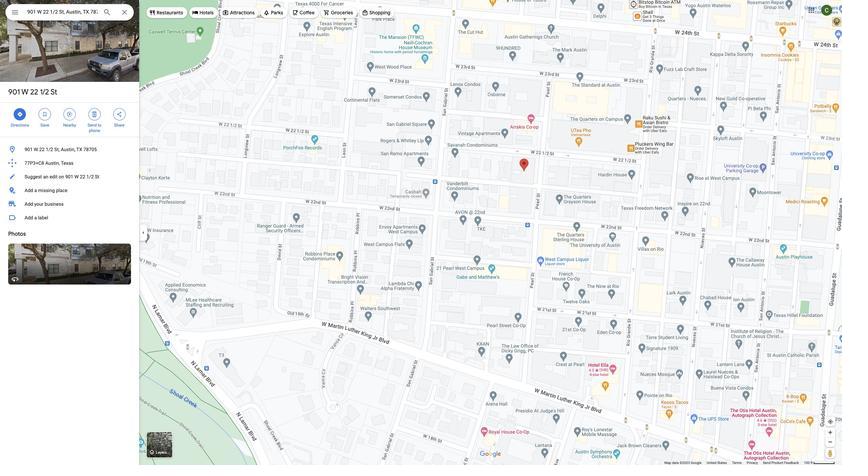 Task type: describe. For each thing, give the bounding box(es) containing it.
1/2 for st
[[40, 87, 49, 97]]

a for missing
[[34, 188, 37, 193]]

901 for 901 w 22 1/2 st
[[8, 87, 20, 97]]

layers
[[156, 450, 167, 455]]

coffee button
[[289, 4, 319, 21]]

901 inside button
[[65, 174, 73, 179]]

an
[[43, 174, 48, 179]]

united
[[707, 461, 716, 465]]

missing
[[38, 188, 55, 193]]

states
[[717, 461, 727, 465]]

restaurants button
[[146, 4, 187, 21]]

a for label
[[34, 215, 37, 220]]

22 inside button
[[80, 174, 85, 179]]

add for add a missing place
[[25, 188, 33, 193]]

ft
[[811, 461, 813, 465]]

78705
[[83, 147, 97, 152]]

77p3+c8
[[25, 160, 44, 166]]


[[91, 111, 98, 118]]

901 w 22 1/2 st, austin, tx 78705
[[25, 147, 97, 152]]

©2023
[[680, 461, 690, 465]]

st,
[[54, 147, 60, 152]]

901 for 901 w 22 1/2 st, austin, tx 78705
[[25, 147, 33, 152]]

footer inside google maps element
[[664, 461, 804, 465]]

privacy
[[747, 461, 758, 465]]

w for 901 w 22 1/2 st, austin, tx 78705
[[34, 147, 38, 152]]

22 for st
[[30, 87, 38, 97]]

share
[[114, 123, 124, 128]]

groceries button
[[321, 4, 357, 21]]

901 W 22 1/2 St, Austin, TX 78705 field
[[5, 4, 134, 20]]

w for 901 w 22 1/2 st
[[21, 87, 29, 97]]

1/2 for st,
[[46, 147, 53, 152]]

attractions
[[230, 10, 255, 16]]

suggest
[[25, 174, 42, 179]]

send for send to phone
[[88, 123, 97, 128]]

901 w 22 1/2 st
[[8, 87, 57, 97]]

w inside button
[[74, 174, 79, 179]]

save
[[40, 123, 49, 128]]

901 w 22 1/2 st main content
[[0, 0, 139, 465]]

united states
[[707, 461, 727, 465]]

show your location image
[[827, 419, 834, 425]]

groceries
[[331, 10, 353, 16]]


[[42, 111, 48, 118]]

collapse side panel image
[[140, 229, 147, 236]]

map data ©2023 google
[[664, 461, 702, 465]]

google account: christina overa  
(christinaovera9@gmail.com) image
[[821, 5, 832, 16]]

st inside button
[[95, 174, 99, 179]]

send product feedback button
[[763, 461, 799, 465]]

data
[[672, 461, 679, 465]]

coffee
[[299, 10, 315, 16]]

restaurants
[[157, 10, 183, 16]]

0 horizontal spatial austin,
[[45, 160, 60, 166]]

on
[[59, 174, 64, 179]]

100 ft button
[[804, 461, 835, 465]]

add for add a label
[[25, 215, 33, 220]]


[[11, 8, 19, 17]]



Task type: vqa. For each thing, say whether or not it's contained in the screenshot.
the 77P3+C8 Austin, Texas
yes



Task type: locate. For each thing, give the bounding box(es) containing it.
2 vertical spatial 22
[[80, 174, 85, 179]]

77p3+c8 austin, texas button
[[0, 156, 139, 170]]

2 vertical spatial add
[[25, 215, 33, 220]]

google
[[691, 461, 702, 465]]

901 up 
[[8, 87, 20, 97]]

1/2 up 
[[40, 87, 49, 97]]

901
[[8, 87, 20, 97], [25, 147, 33, 152], [65, 174, 73, 179]]

add for add your business
[[25, 201, 33, 207]]

zoom out image
[[828, 439, 833, 445]]

hotels
[[199, 10, 214, 16]]

place
[[56, 188, 67, 193]]

100
[[804, 461, 810, 465]]

 search field
[[5, 4, 134, 22]]

privacy button
[[747, 461, 758, 465]]

901 up 77p3+c8
[[25, 147, 33, 152]]

1 add from the top
[[25, 188, 33, 193]]

0 vertical spatial send
[[88, 123, 97, 128]]

1 vertical spatial 901
[[25, 147, 33, 152]]

2 a from the top
[[34, 215, 37, 220]]

2 add from the top
[[25, 201, 33, 207]]

send up phone
[[88, 123, 97, 128]]

photos
[[8, 231, 26, 237]]

add left label
[[25, 215, 33, 220]]

show street view coverage image
[[825, 448, 835, 458]]

22 for st,
[[39, 147, 45, 152]]

terms
[[732, 461, 742, 465]]

add
[[25, 188, 33, 193], [25, 201, 33, 207], [25, 215, 33, 220]]

 button
[[5, 4, 25, 22]]

1 horizontal spatial w
[[34, 147, 38, 152]]

901 w 22 1/2 st, austin, tx 78705 button
[[0, 143, 139, 156]]

to
[[98, 123, 101, 128]]

google maps element
[[0, 0, 842, 465]]

send to phone
[[88, 123, 101, 133]]

send product feedback
[[763, 461, 799, 465]]

add your business
[[25, 201, 64, 207]]

a left missing
[[34, 188, 37, 193]]

parks
[[271, 10, 283, 16]]

united states button
[[707, 461, 727, 465]]

a left label
[[34, 215, 37, 220]]

add inside add a label button
[[25, 215, 33, 220]]

hotels button
[[189, 4, 218, 21]]

1 horizontal spatial austin,
[[61, 147, 75, 152]]

0 vertical spatial a
[[34, 188, 37, 193]]

add a label button
[[0, 211, 139, 224]]

0 horizontal spatial w
[[21, 87, 29, 97]]


[[116, 111, 122, 118]]

footer containing map data ©2023 google
[[664, 461, 804, 465]]

footer
[[664, 461, 804, 465]]

add inside add a missing place button
[[25, 188, 33, 193]]

send inside send to phone
[[88, 123, 97, 128]]

add a missing place
[[25, 188, 67, 193]]

1/2
[[40, 87, 49, 97], [46, 147, 53, 152], [86, 174, 94, 179]]

send
[[88, 123, 97, 128], [763, 461, 771, 465]]

none field inside 901 w 22 1/2 st, austin, tx 78705 field
[[27, 8, 98, 16]]

send inside button
[[763, 461, 771, 465]]

0 vertical spatial 1/2
[[40, 87, 49, 97]]

0 horizontal spatial 22
[[30, 87, 38, 97]]

your
[[34, 201, 43, 207]]

1 vertical spatial send
[[763, 461, 771, 465]]

zoom in image
[[828, 430, 833, 435]]

0 vertical spatial 22
[[30, 87, 38, 97]]

0 horizontal spatial st
[[50, 87, 57, 97]]

edit
[[50, 174, 57, 179]]

label
[[38, 215, 48, 220]]

st
[[50, 87, 57, 97], [95, 174, 99, 179]]

1/2 left the st,
[[46, 147, 53, 152]]

shopping
[[369, 10, 390, 16]]

add down suggest
[[25, 188, 33, 193]]

100 ft
[[804, 461, 813, 465]]

1/2 inside button
[[86, 174, 94, 179]]

suggest an edit on 901 w 22 1/2 st
[[25, 174, 99, 179]]

0 horizontal spatial 901
[[8, 87, 20, 97]]

1 vertical spatial 1/2
[[46, 147, 53, 152]]

0 vertical spatial st
[[50, 87, 57, 97]]

business
[[45, 201, 64, 207]]

nearby
[[63, 123, 76, 128]]

austin, right the st,
[[61, 147, 75, 152]]

w up 
[[21, 87, 29, 97]]

st up actions for 901 w 22 1/2 st region
[[50, 87, 57, 97]]

1 vertical spatial a
[[34, 215, 37, 220]]

2 vertical spatial 901
[[65, 174, 73, 179]]

1 horizontal spatial 22
[[39, 147, 45, 152]]

add left 'your'
[[25, 201, 33, 207]]

2 vertical spatial w
[[74, 174, 79, 179]]

22
[[30, 87, 38, 97], [39, 147, 45, 152], [80, 174, 85, 179]]

directions
[[11, 123, 29, 128]]

1 a from the top
[[34, 188, 37, 193]]

austin, up edit at left
[[45, 160, 60, 166]]

2 vertical spatial 1/2
[[86, 174, 94, 179]]


[[17, 111, 23, 118]]

map
[[664, 461, 671, 465]]

add a label
[[25, 215, 48, 220]]

2 horizontal spatial 22
[[80, 174, 85, 179]]

texas
[[61, 160, 73, 166]]

1/2 inside button
[[46, 147, 53, 152]]

901 right on
[[65, 174, 73, 179]]

send left product
[[763, 461, 771, 465]]

1/2 down the 77p3+c8 austin, texas button
[[86, 174, 94, 179]]

901 inside button
[[25, 147, 33, 152]]

shopping button
[[359, 4, 395, 21]]

3 add from the top
[[25, 215, 33, 220]]

terms button
[[732, 461, 742, 465]]

1 vertical spatial austin,
[[45, 160, 60, 166]]

1 horizontal spatial send
[[763, 461, 771, 465]]

attractions button
[[220, 4, 259, 21]]

1 vertical spatial w
[[34, 147, 38, 152]]

77p3+c8 austin, texas
[[25, 160, 73, 166]]

austin,
[[61, 147, 75, 152], [45, 160, 60, 166]]

None field
[[27, 8, 98, 16]]

1 vertical spatial st
[[95, 174, 99, 179]]

1 horizontal spatial st
[[95, 174, 99, 179]]

tx
[[76, 147, 82, 152]]

w up 77p3+c8
[[34, 147, 38, 152]]

0 vertical spatial w
[[21, 87, 29, 97]]

1 vertical spatial 22
[[39, 147, 45, 152]]

suggest an edit on 901 w 22 1/2 st button
[[0, 170, 139, 184]]

0 horizontal spatial send
[[88, 123, 97, 128]]

1 horizontal spatial 901
[[25, 147, 33, 152]]

product
[[771, 461, 783, 465]]

parks button
[[261, 4, 287, 21]]

0 vertical spatial 901
[[8, 87, 20, 97]]

2 horizontal spatial w
[[74, 174, 79, 179]]

phone
[[89, 128, 100, 133]]

0 vertical spatial austin,
[[61, 147, 75, 152]]

0 vertical spatial add
[[25, 188, 33, 193]]

send for send product feedback
[[763, 461, 771, 465]]

22 inside button
[[39, 147, 45, 152]]

a
[[34, 188, 37, 193], [34, 215, 37, 220]]

actions for 901 w 22 1/2 st region
[[0, 103, 139, 137]]

w inside button
[[34, 147, 38, 152]]

1 vertical spatial add
[[25, 201, 33, 207]]

w right on
[[74, 174, 79, 179]]

add your business link
[[0, 197, 139, 211]]

add a missing place button
[[0, 184, 139, 197]]


[[67, 111, 73, 118]]

feedback
[[784, 461, 799, 465]]

w
[[21, 87, 29, 97], [34, 147, 38, 152], [74, 174, 79, 179]]

st down 78705
[[95, 174, 99, 179]]

2 horizontal spatial 901
[[65, 174, 73, 179]]



